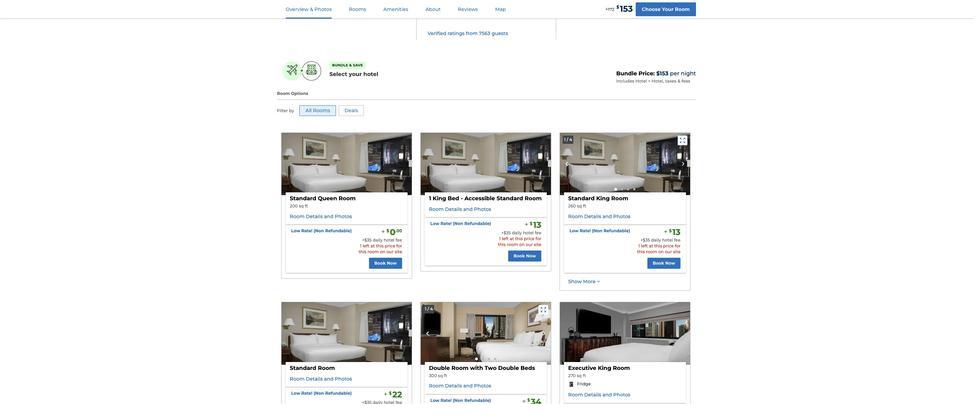 Task type: describe. For each thing, give the bounding box(es) containing it.
with
[[470, 365, 483, 372]]

room details and photos down -
[[429, 206, 491, 213]]

go to image #2 image for room
[[621, 189, 623, 191]]

reviews)
[[517, 3, 534, 8]]

room for leftmost book now button
[[368, 249, 379, 255]]

172
[[608, 7, 615, 12]]

$ 22
[[389, 390, 402, 400]]

+$35 daily hotel fee 1 left at this price for this room on our site for leftmost book now button
[[359, 238, 402, 255]]

0 horizontal spatial book
[[375, 261, 386, 266]]

2 horizontal spatial book
[[653, 261, 664, 266]]

room inside 'standard king room 260 sq ft'
[[611, 195, 628, 202]]

fridge
[[577, 382, 591, 387]]

amenities
[[383, 6, 408, 12]]

guests
[[492, 30, 508, 36]]

photo carousel region for with
[[421, 303, 551, 365]]

/ for double room with two double beds
[[428, 307, 429, 312]]

at for right book now button
[[649, 244, 653, 249]]

rooms inside button
[[349, 6, 366, 12]]

more
[[583, 279, 596, 285]]

price for middle book now button
[[524, 236, 535, 242]]

$ 172 $ 153
[[606, 4, 633, 14]]

now for right book now button
[[665, 261, 675, 266]]

verified
[[428, 30, 446, 36]]

room details and photos button down -
[[429, 206, 491, 213]]

standard for standard queen room 200 sq ft
[[290, 195, 316, 202]]

153
[[620, 4, 633, 14]]

photos down standard room
[[335, 376, 352, 382]]

+$35 daily hotel fee 1 left at this price for this room on our site for middle book now button
[[498, 231, 541, 247]]

photos down executive king room 270 sq ft
[[613, 392, 631, 399]]

1 horizontal spatial book
[[514, 254, 525, 259]]

now for leftmost book now button
[[387, 261, 397, 266]]

$153
[[657, 70, 669, 77]]

photos down queen
[[335, 214, 352, 220]]

room details and photos button down the 'standard queen room 200 sq ft'
[[290, 214, 352, 220]]

& for photos
[[310, 6, 313, 12]]

1 / 4 for standard
[[564, 137, 572, 142]]

book now for middle book now button
[[514, 254, 536, 259]]

$ inside $ 0 . 00
[[387, 228, 389, 234]]

options
[[291, 91, 308, 96]]

details down standard room
[[306, 376, 323, 382]]

deals button
[[339, 105, 364, 116]]

and down standard room
[[324, 376, 334, 382]]

includes
[[616, 78, 635, 84]]

verified ratings from 7563 guests button
[[428, 30, 508, 37]]

show more button
[[568, 279, 601, 285]]

photos down double room with two double beds 300 sq ft
[[474, 383, 491, 390]]

your
[[349, 71, 362, 78]]

& for save
[[349, 63, 352, 68]]

fee for leftmost book now button
[[396, 238, 402, 243]]

room for right book now button
[[646, 249, 657, 255]]

daily for middle book now button
[[512, 231, 522, 236]]

price:
[[639, 70, 655, 77]]

taxes
[[665, 78, 677, 84]]

details down bed
[[445, 206, 462, 213]]

king for standard
[[596, 195, 610, 202]]

overview & photos button
[[277, 0, 340, 19]]

executive
[[568, 365, 597, 372]]

rooms inside button
[[313, 107, 330, 114]]

sq inside double room with two double beds 300 sq ft
[[438, 373, 443, 379]]

22
[[392, 390, 402, 400]]

refundable) for middle book now button
[[465, 221, 491, 227]]

choose your room button
[[636, 2, 696, 16]]

details down fridge
[[584, 392, 601, 399]]

king for 1
[[433, 195, 446, 202]]

go to image #3 image for room
[[627, 189, 629, 191]]

2 double from the left
[[498, 365, 519, 372]]

daily for right book now button
[[651, 238, 661, 243]]

room details and photos button down fridge
[[568, 392, 631, 399]]

about
[[426, 6, 441, 12]]

verified ratings from 7563 guests
[[428, 30, 508, 36]]

filter by amenity region
[[277, 105, 367, 122]]

room details and photos button down 'standard king room 260 sq ft'
[[568, 214, 631, 220]]

13 for middle book now button
[[533, 220, 541, 230]]

all rooms button
[[300, 105, 336, 116]]

reviews
[[458, 6, 478, 12]]

beds
[[521, 365, 535, 372]]

double room with two double beds 300 sq ft
[[429, 365, 535, 379]]

tab list containing overview & photos
[[277, 0, 515, 19]]

save
[[353, 63, 363, 68]]

photo carousel region for room
[[560, 133, 690, 195]]

00
[[397, 228, 402, 234]]

go to image #1 image for with
[[475, 358, 478, 361]]

our for right book now button
[[665, 249, 672, 255]]

location is definitley great. (in 187 reviews)
[[435, 2, 534, 9]]

accessible
[[465, 195, 495, 202]]

standard queen room 200 sq ft
[[290, 195, 356, 209]]

choose
[[642, 6, 661, 12]]

bundle & save select your hotel
[[330, 63, 378, 78]]

room details and photos button down standard room
[[290, 376, 352, 383]]

choose your room
[[642, 6, 690, 12]]

left for middle book now button
[[502, 236, 509, 242]]

13 for right book now button
[[673, 228, 681, 238]]

filter by
[[277, 108, 294, 113]]

location
[[435, 2, 457, 9]]

low rate! (non refundable) button for middle book now button
[[430, 221, 491, 227]]

per
[[670, 70, 680, 77]]

now for middle book now button
[[526, 254, 536, 259]]

hotel inside the "bundle & save select your hotel"
[[363, 71, 378, 78]]

amenities button
[[375, 0, 417, 19]]

executive king room 270 sq ft
[[568, 365, 630, 379]]

and down accessible
[[463, 206, 473, 213]]

photos inside button
[[315, 6, 332, 12]]

200
[[290, 204, 298, 209]]

0 horizontal spatial for
[[396, 244, 402, 249]]

room details and photos button down with
[[429, 383, 491, 390]]

and down the 'standard queen room 200 sq ft'
[[324, 214, 334, 220]]

refundable) for right book now button
[[604, 229, 630, 234]]

$ inside $ 22
[[389, 391, 392, 396]]

refundable) for leftmost book now button
[[325, 229, 352, 234]]

ft for standard queen room
[[305, 204, 308, 209]]

(non for leftmost book now button
[[314, 229, 324, 234]]

deals
[[345, 107, 358, 114]]

0 horizontal spatial $ 13
[[530, 220, 541, 230]]

map button
[[487, 0, 514, 19]]

room details and photos down with
[[429, 383, 491, 390]]

2 horizontal spatial on
[[659, 249, 664, 255]]

sq for standard king room
[[577, 204, 582, 209]]



Task type: vqa. For each thing, say whether or not it's contained in the screenshot.
booking.com packages IMAGE
no



Task type: locate. For each thing, give the bounding box(es) containing it.
1 horizontal spatial go to image #4 image
[[634, 189, 636, 191]]

0 vertical spatial &
[[310, 6, 313, 12]]

go to image #3 image for with
[[488, 358, 490, 360]]

0 horizontal spatial double
[[429, 365, 450, 372]]

standard king room 260 sq ft
[[568, 195, 628, 209]]

price for leftmost book now button
[[385, 244, 395, 249]]

king for executive
[[598, 365, 611, 372]]

0 horizontal spatial now
[[387, 261, 397, 266]]

tab list
[[277, 0, 515, 19]]

price for right book now button
[[663, 244, 674, 249]]

(non for right book now button
[[592, 229, 603, 234]]

sq for executive king room
[[577, 373, 582, 379]]

room for middle book now button
[[507, 242, 518, 247]]

go to image #3 image up 'standard king room 260 sq ft'
[[627, 189, 629, 191]]

at for middle book now button
[[510, 236, 514, 242]]

2 horizontal spatial book now button
[[648, 258, 681, 269]]

photos right overview
[[315, 6, 332, 12]]

ft right the 260 at the bottom right
[[583, 204, 586, 209]]

1 horizontal spatial &
[[349, 63, 352, 68]]

our for middle book now button
[[526, 242, 533, 247]]

go to image #2 image up 'standard king room 260 sq ft'
[[621, 189, 623, 191]]

1 horizontal spatial 1 / 4
[[564, 137, 572, 142]]

go to image #1 image up with
[[475, 358, 478, 361]]

1 horizontal spatial 13
[[673, 228, 681, 238]]

+ inside 'bundle price: $153 per night includes hotel + hotel, taxes & fees'
[[648, 78, 651, 84]]

0 horizontal spatial site
[[395, 249, 402, 255]]

room inside double room with two double beds 300 sq ft
[[452, 365, 469, 372]]

room options
[[277, 91, 308, 96]]

show more
[[568, 279, 596, 285]]

hotel,
[[652, 78, 664, 84]]

1 horizontal spatial go to image #1 image
[[615, 188, 617, 191]]

standard for standard room
[[290, 365, 316, 372]]

1 horizontal spatial rooms
[[349, 6, 366, 12]]

ratings
[[448, 30, 465, 36]]

king inside 'standard king room 260 sq ft'
[[596, 195, 610, 202]]

1 horizontal spatial site
[[534, 242, 541, 247]]

$ 0 . 00
[[387, 228, 402, 238]]

ft
[[305, 204, 308, 209], [583, 204, 586, 209], [444, 373, 447, 379], [583, 373, 586, 379]]

2 horizontal spatial left
[[641, 244, 648, 249]]

king inside executive king room 270 sq ft
[[598, 365, 611, 372]]

& inside the "bundle & save select your hotel"
[[349, 63, 352, 68]]

1 vertical spatial &
[[349, 63, 352, 68]]

0 horizontal spatial room
[[368, 249, 379, 255]]

1 horizontal spatial book now
[[514, 254, 536, 259]]

room details and photos down the 'standard queen room 200 sq ft'
[[290, 214, 352, 220]]

go to image #1 image for room
[[615, 188, 617, 191]]

1 horizontal spatial photo carousel region
[[560, 133, 690, 195]]

1 king bed - accessible standard room
[[429, 195, 542, 202]]

1 vertical spatial go to image #2 image
[[482, 358, 484, 360]]

overview & photos
[[286, 6, 332, 12]]

0 horizontal spatial book now button
[[369, 258, 402, 269]]

ft inside executive king room 270 sq ft
[[583, 373, 586, 379]]

0 horizontal spatial bundle
[[332, 63, 348, 68]]

1 horizontal spatial price
[[524, 236, 535, 242]]

0 horizontal spatial fee
[[396, 238, 402, 243]]

bundle for price:
[[616, 70, 637, 77]]

0 horizontal spatial &
[[310, 6, 313, 12]]

double right two
[[498, 365, 519, 372]]

and down 'standard king room 260 sq ft'
[[603, 214, 612, 220]]

0 horizontal spatial +$35
[[362, 238, 372, 243]]

go to image #4 image
[[634, 189, 636, 191], [494, 358, 496, 360]]

.
[[396, 228, 397, 234]]

1 vertical spatial go to image #4 image
[[494, 358, 496, 360]]

sq right "300"
[[438, 373, 443, 379]]

all rooms
[[306, 107, 330, 114]]

0 vertical spatial go to image #2 image
[[621, 189, 623, 191]]

1 horizontal spatial fee
[[535, 231, 541, 236]]

ft for executive king room
[[583, 373, 586, 379]]

1 vertical spatial go to image #1 image
[[475, 358, 478, 361]]

1 horizontal spatial go to image #3 image
[[627, 189, 629, 191]]

rooms button
[[341, 0, 374, 19]]

photos down 'standard king room 260 sq ft'
[[613, 214, 631, 220]]

overview
[[286, 6, 309, 12]]

is
[[458, 2, 462, 9]]

bundle
[[332, 63, 348, 68], [616, 70, 637, 77]]

-
[[461, 195, 463, 202]]

0 horizontal spatial price
[[385, 244, 395, 249]]

2 horizontal spatial for
[[675, 244, 681, 249]]

ft for standard king room
[[583, 204, 586, 209]]

1 horizontal spatial for
[[536, 236, 541, 242]]

standard inside 'standard king room 260 sq ft'
[[568, 195, 595, 202]]

ft inside double room with two double beds 300 sq ft
[[444, 373, 447, 379]]

fees
[[682, 78, 690, 84]]

(in
[[503, 3, 508, 8]]

go to image #2 image
[[621, 189, 623, 191], [482, 358, 484, 360]]

image #1 image
[[282, 133, 412, 195], [421, 133, 551, 195], [560, 133, 690, 195], [282, 303, 412, 365], [421, 303, 551, 365], [560, 303, 690, 365]]

low rate! (non refundable) button for leftmost book now button
[[291, 229, 352, 234]]

standard
[[290, 195, 316, 202], [497, 195, 523, 202], [568, 195, 595, 202], [290, 365, 316, 372]]

all
[[306, 107, 312, 114]]

low rate! (non refundable) for low rate! (non refundable) button related to middle book now button
[[430, 221, 491, 227]]

+
[[300, 68, 304, 74], [648, 78, 651, 84]]

rate!
[[441, 221, 452, 227], [301, 229, 313, 234], [580, 229, 591, 234], [301, 391, 313, 396], [441, 398, 452, 404]]

queen
[[318, 195, 337, 202]]

& left save
[[349, 63, 352, 68]]

+$35 for leftmost book now button
[[362, 238, 372, 243]]

book now for right book now button
[[653, 261, 675, 266]]

sq right the 260 at the bottom right
[[577, 204, 582, 209]]

reviews button
[[450, 0, 486, 19]]

1 vertical spatial bundle
[[616, 70, 637, 77]]

2 horizontal spatial fee
[[674, 238, 681, 243]]

go to image #1 image
[[615, 188, 617, 191], [475, 358, 478, 361]]

low rate! (non refundable) for low rate! (non refundable) button related to leftmost book now button
[[291, 229, 352, 234]]

sq right 270
[[577, 373, 582, 379]]

1 horizontal spatial +
[[648, 78, 651, 84]]

& right overview
[[310, 6, 313, 12]]

our for leftmost book now button
[[387, 249, 394, 255]]

room details and photos down 'standard king room 260 sq ft'
[[568, 214, 631, 220]]

ft inside the 'standard queen room 200 sq ft'
[[305, 204, 308, 209]]

4
[[569, 137, 572, 142], [430, 307, 433, 312]]

2 horizontal spatial price
[[663, 244, 674, 249]]

sq inside 'standard king room 260 sq ft'
[[577, 204, 582, 209]]

0 horizontal spatial +$35 daily hotel fee 1 left at this price for this room on our site
[[359, 238, 402, 255]]

book now
[[514, 254, 536, 259], [375, 261, 397, 266], [653, 261, 675, 266]]

night
[[681, 70, 696, 77]]

0 horizontal spatial +
[[300, 68, 304, 74]]

sq inside the 'standard queen room 200 sq ft'
[[299, 204, 304, 209]]

1 horizontal spatial +$35 daily hotel fee 1 left at this price for this room on our site
[[498, 231, 541, 247]]

low rate! (non refundable) for low rate! (non refundable) button related to right book now button
[[570, 229, 630, 234]]

room
[[675, 6, 690, 12], [277, 91, 290, 96], [339, 195, 356, 202], [525, 195, 542, 202], [611, 195, 628, 202], [429, 206, 444, 213], [290, 214, 305, 220], [568, 214, 583, 220], [318, 365, 335, 372], [452, 365, 469, 372], [613, 365, 630, 372], [290, 376, 305, 382], [429, 383, 444, 390], [568, 392, 583, 399]]

daily for leftmost book now button
[[373, 238, 383, 243]]

bundle price: $153 per night includes hotel + hotel, taxes & fees
[[616, 70, 696, 84]]

details down 'standard king room 260 sq ft'
[[584, 214, 601, 220]]

/
[[567, 137, 568, 142], [428, 307, 429, 312]]

2 horizontal spatial our
[[665, 249, 672, 255]]

1 horizontal spatial now
[[526, 254, 536, 259]]

+$35 daily hotel fee 1 left at this price for this room on our site
[[498, 231, 541, 247], [359, 238, 402, 255], [637, 238, 681, 255]]

by
[[289, 108, 294, 113]]

0 horizontal spatial go to image #3 image
[[488, 358, 490, 360]]

2 horizontal spatial +$35
[[641, 238, 650, 243]]

standard room
[[290, 365, 335, 372]]

0 horizontal spatial go to image #4 image
[[494, 358, 496, 360]]

0 vertical spatial +
[[300, 68, 304, 74]]

1 horizontal spatial at
[[510, 236, 514, 242]]

& inside button
[[310, 6, 313, 12]]

go to image #3 image
[[627, 189, 629, 191], [488, 358, 490, 360]]

0 vertical spatial go to image #3 image
[[627, 189, 629, 191]]

about button
[[417, 0, 449, 19]]

bed
[[448, 195, 459, 202]]

bundle up select
[[332, 63, 348, 68]]

room
[[507, 242, 518, 247], [368, 249, 379, 255], [646, 249, 657, 255]]

this
[[515, 236, 523, 242], [498, 242, 506, 247], [376, 244, 384, 249], [654, 244, 662, 249], [359, 249, 367, 255], [637, 249, 645, 255]]

sq for standard queen room
[[299, 204, 304, 209]]

bundle inside 'bundle price: $153 per night includes hotel + hotel, taxes & fees'
[[616, 70, 637, 77]]

go to image #4 image for with
[[494, 358, 496, 360]]

map
[[495, 6, 506, 12]]

hotel
[[363, 71, 378, 78], [523, 231, 534, 236], [384, 238, 395, 243], [662, 238, 673, 243]]

bundle up includes
[[616, 70, 637, 77]]

1 horizontal spatial our
[[526, 242, 533, 247]]

0 horizontal spatial daily
[[373, 238, 383, 243]]

low
[[430, 221, 440, 227], [291, 229, 300, 234], [570, 229, 579, 234], [291, 391, 300, 396], [430, 398, 440, 404]]

1 vertical spatial 1 / 4
[[425, 307, 433, 312]]

2 horizontal spatial +$35 daily hotel fee 1 left at this price for this room on our site
[[637, 238, 681, 255]]

details down double room with two double beds 300 sq ft
[[445, 383, 462, 390]]

1 double from the left
[[429, 365, 450, 372]]

room inside executive king room 270 sq ft
[[613, 365, 630, 372]]

from
[[466, 30, 478, 36]]

go to image #1 image up 'standard king room 260 sq ft'
[[615, 188, 617, 191]]

0 horizontal spatial book now
[[375, 261, 397, 266]]

0 vertical spatial 4
[[569, 137, 572, 142]]

standard for standard king room 260 sq ft
[[568, 195, 595, 202]]

1 / 4
[[564, 137, 572, 142], [425, 307, 433, 312]]

and down with
[[463, 383, 473, 390]]

2 horizontal spatial daily
[[651, 238, 661, 243]]

book
[[514, 254, 525, 259], [375, 261, 386, 266], [653, 261, 664, 266]]

ft right "300"
[[444, 373, 447, 379]]

1 horizontal spatial double
[[498, 365, 519, 372]]

1 horizontal spatial $ 13
[[669, 228, 681, 238]]

260
[[568, 204, 576, 209]]

2 horizontal spatial at
[[649, 244, 653, 249]]

room details and photos down standard room
[[290, 376, 352, 382]]

2 horizontal spatial book now
[[653, 261, 675, 266]]

1 horizontal spatial +$35
[[501, 231, 511, 236]]

left for right book now button
[[641, 244, 648, 249]]

0 vertical spatial rooms
[[349, 6, 366, 12]]

$ 13
[[530, 220, 541, 230], [669, 228, 681, 238]]

bundle for &
[[332, 63, 348, 68]]

go to image #4 image for room
[[634, 189, 636, 191]]

/ for standard king room
[[567, 137, 568, 142]]

270
[[568, 373, 576, 379]]

ft inside 'standard king room 260 sq ft'
[[583, 204, 586, 209]]

0
[[390, 228, 396, 238]]

your
[[662, 6, 674, 12]]

1 horizontal spatial left
[[502, 236, 509, 242]]

now
[[526, 254, 536, 259], [387, 261, 397, 266], [665, 261, 675, 266]]

details down the 'standard queen room 200 sq ft'
[[306, 214, 323, 220]]

0 horizontal spatial go to image #2 image
[[482, 358, 484, 360]]

0 horizontal spatial left
[[363, 244, 370, 249]]

187
[[509, 3, 516, 8]]

photos
[[315, 6, 332, 12], [474, 206, 491, 213], [335, 214, 352, 220], [613, 214, 631, 220], [335, 376, 352, 382], [474, 383, 491, 390], [613, 392, 631, 399]]

1 horizontal spatial room
[[507, 242, 518, 247]]

low rate! (non refundable)
[[430, 221, 491, 227], [291, 229, 352, 234], [570, 229, 630, 234], [291, 391, 352, 396], [430, 398, 491, 404]]

select
[[330, 71, 347, 78]]

1 vertical spatial go to image #3 image
[[488, 358, 490, 360]]

double up "300"
[[429, 365, 450, 372]]

+ down 'price:' in the right of the page
[[648, 78, 651, 84]]

0 horizontal spatial on
[[380, 249, 385, 255]]

0 vertical spatial go to image #1 image
[[615, 188, 617, 191]]

1 vertical spatial /
[[428, 307, 429, 312]]

1 horizontal spatial go to image #2 image
[[621, 189, 623, 191]]

photos down 1 king bed - accessible standard room
[[474, 206, 491, 213]]

go to image #2 image for with
[[482, 358, 484, 360]]

1
[[564, 137, 566, 142], [429, 195, 431, 202], [499, 236, 501, 242], [360, 244, 362, 249], [639, 244, 640, 249], [425, 307, 427, 312]]

show
[[568, 279, 582, 285]]

filter
[[277, 108, 288, 113]]

2 horizontal spatial room
[[646, 249, 657, 255]]

2 horizontal spatial site
[[673, 249, 681, 255]]

0 vertical spatial /
[[567, 137, 568, 142]]

1 / 4 for double
[[425, 307, 433, 312]]

our
[[526, 242, 533, 247], [387, 249, 394, 255], [665, 249, 672, 255]]

ft down executive
[[583, 373, 586, 379]]

0 horizontal spatial at
[[371, 244, 375, 249]]

7563
[[479, 30, 490, 36]]

1 vertical spatial 4
[[430, 307, 433, 312]]

site for right book now button
[[673, 249, 681, 255]]

two
[[485, 365, 497, 372]]

fee for middle book now button
[[535, 231, 541, 236]]

at for leftmost book now button
[[371, 244, 375, 249]]

daily
[[512, 231, 522, 236], [373, 238, 383, 243], [651, 238, 661, 243]]

low rate! (non refundable) button for right book now button
[[570, 229, 630, 234]]

room details and photos down fridge
[[568, 392, 631, 399]]

hotel
[[636, 78, 647, 84]]

0 horizontal spatial 1 / 4
[[425, 307, 433, 312]]

definitley
[[463, 2, 486, 9]]

+$35 for right book now button
[[641, 238, 650, 243]]

1 horizontal spatial 4
[[569, 137, 572, 142]]

0 vertical spatial 1 / 4
[[564, 137, 572, 142]]

book now button
[[508, 251, 541, 262], [369, 258, 402, 269], [648, 258, 681, 269]]

and down executive king room 270 sq ft
[[603, 392, 612, 399]]

& inside 'bundle price: $153 per night includes hotel + hotel, taxes & fees'
[[678, 78, 681, 84]]

1 horizontal spatial on
[[519, 242, 525, 247]]

0 horizontal spatial 4
[[430, 307, 433, 312]]

+ up the options
[[300, 68, 304, 74]]

sq inside executive king room 270 sq ft
[[577, 373, 582, 379]]

room inside the 'standard queen room 200 sq ft'
[[339, 195, 356, 202]]

300
[[429, 373, 437, 379]]

site for middle book now button
[[534, 242, 541, 247]]

left for leftmost book now button
[[363, 244, 370, 249]]

2 horizontal spatial &
[[678, 78, 681, 84]]

bundle inside the "bundle & save select your hotel"
[[332, 63, 348, 68]]

1 vertical spatial +
[[648, 78, 651, 84]]

+$35 daily hotel fee 1 left at this price for this room on our site for right book now button
[[637, 238, 681, 255]]

standard inside the 'standard queen room 200 sq ft'
[[290, 195, 316, 202]]

(non for middle book now button
[[453, 221, 463, 227]]

4 for double room with two double beds
[[430, 307, 433, 312]]

fee for right book now button
[[674, 238, 681, 243]]

0 vertical spatial go to image #4 image
[[634, 189, 636, 191]]

1 horizontal spatial daily
[[512, 231, 522, 236]]

on
[[519, 242, 525, 247], [380, 249, 385, 255], [659, 249, 664, 255]]

sq right 200
[[299, 204, 304, 209]]

+$35 for middle book now button
[[501, 231, 511, 236]]

4 for standard king room
[[569, 137, 572, 142]]

book now for leftmost book now button
[[375, 261, 397, 266]]

0 horizontal spatial go to image #1 image
[[475, 358, 478, 361]]

left
[[502, 236, 509, 242], [363, 244, 370, 249], [641, 244, 648, 249]]

2 vertical spatial &
[[678, 78, 681, 84]]

1 horizontal spatial /
[[567, 137, 568, 142]]

photo carousel region
[[560, 133, 690, 195], [421, 303, 551, 365]]

1 vertical spatial rooms
[[313, 107, 330, 114]]

double
[[429, 365, 450, 372], [498, 365, 519, 372]]

& left fees
[[678, 78, 681, 84]]

1 horizontal spatial bundle
[[616, 70, 637, 77]]

ft right 200
[[305, 204, 308, 209]]

0 horizontal spatial 13
[[533, 220, 541, 230]]

0 horizontal spatial /
[[428, 307, 429, 312]]

0 horizontal spatial photo carousel region
[[421, 303, 551, 365]]

+$35
[[501, 231, 511, 236], [362, 238, 372, 243], [641, 238, 650, 243]]

go to image #2 image up with
[[482, 358, 484, 360]]

site
[[534, 242, 541, 247], [395, 249, 402, 255], [673, 249, 681, 255]]

room details and photos
[[429, 206, 491, 213], [290, 214, 352, 220], [568, 214, 631, 220], [290, 376, 352, 382], [429, 383, 491, 390], [568, 392, 631, 399]]

and
[[463, 206, 473, 213], [324, 214, 334, 220], [603, 214, 612, 220], [324, 376, 334, 382], [463, 383, 473, 390], [603, 392, 612, 399]]

sq
[[299, 204, 304, 209], [577, 204, 582, 209], [438, 373, 443, 379], [577, 373, 582, 379]]

&
[[310, 6, 313, 12], [349, 63, 352, 68], [678, 78, 681, 84]]

for
[[536, 236, 541, 242], [396, 244, 402, 249], [675, 244, 681, 249]]

0 vertical spatial bundle
[[332, 63, 348, 68]]

1 horizontal spatial book now button
[[508, 251, 541, 262]]

0 horizontal spatial our
[[387, 249, 394, 255]]

go to image #3 image up two
[[488, 358, 490, 360]]

great.
[[487, 2, 502, 9]]

site for leftmost book now button
[[395, 249, 402, 255]]

0 horizontal spatial rooms
[[313, 107, 330, 114]]



